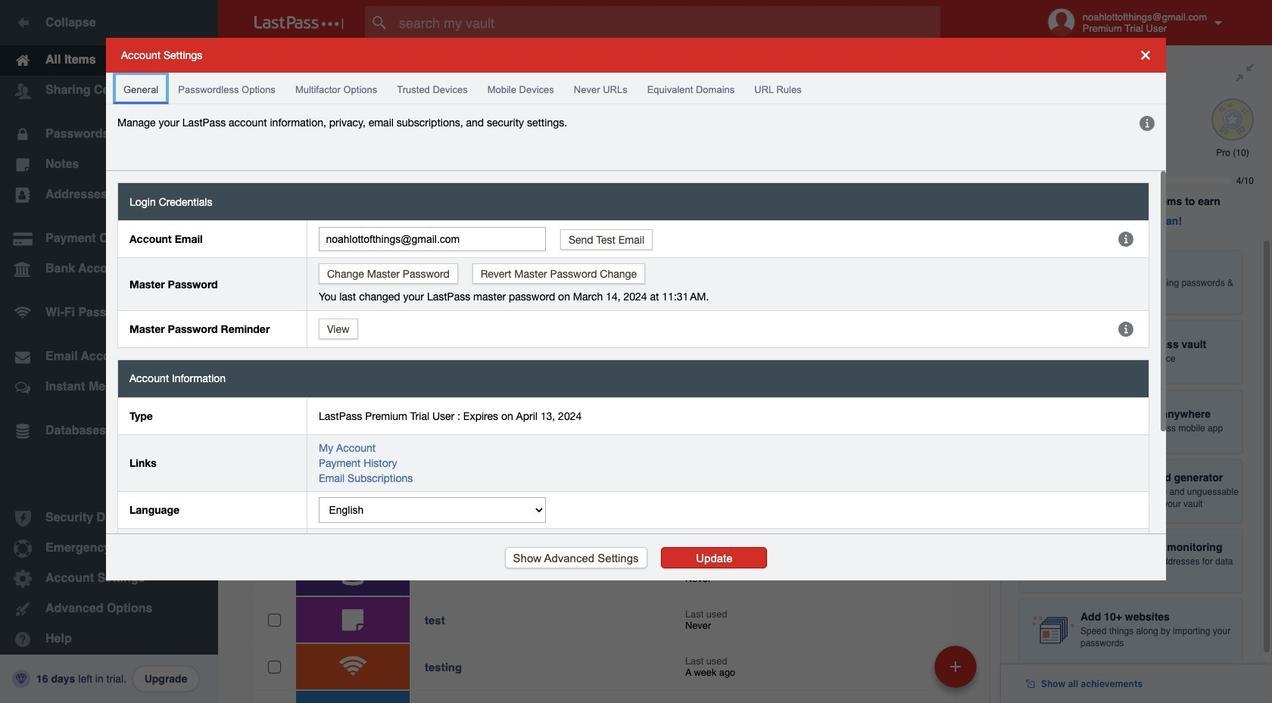 Task type: vqa. For each thing, say whether or not it's contained in the screenshot.
new item element
no



Task type: locate. For each thing, give the bounding box(es) containing it.
lastpass image
[[254, 16, 344, 30]]

Search search field
[[365, 6, 970, 39]]

main navigation navigation
[[0, 0, 218, 704]]

search my vault text field
[[365, 6, 970, 39]]

vault options navigation
[[218, 45, 1001, 91]]



Task type: describe. For each thing, give the bounding box(es) containing it.
new item image
[[951, 662, 961, 672]]

new item navigation
[[929, 642, 986, 704]]



